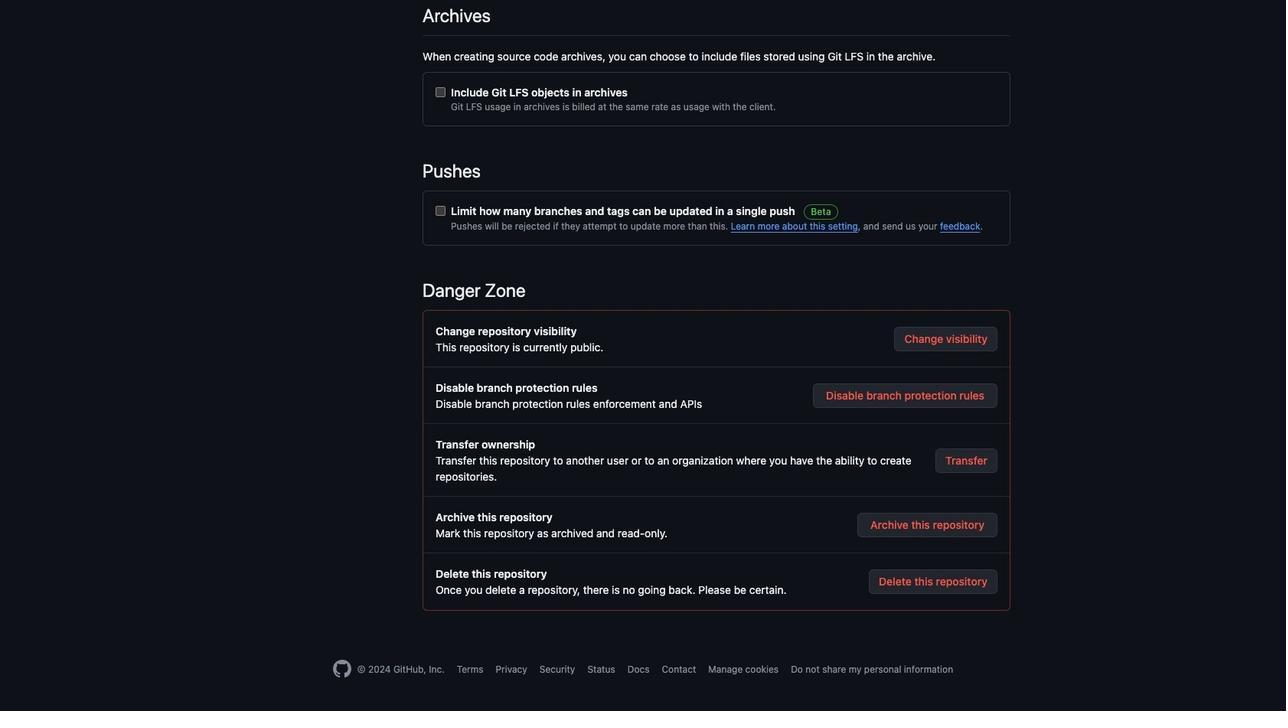 Task type: vqa. For each thing, say whether or not it's contained in the screenshot.
option
yes



Task type: locate. For each thing, give the bounding box(es) containing it.
None checkbox
[[436, 87, 446, 97], [436, 206, 446, 216], [436, 87, 446, 97], [436, 206, 446, 216]]

homepage image
[[333, 660, 351, 679]]



